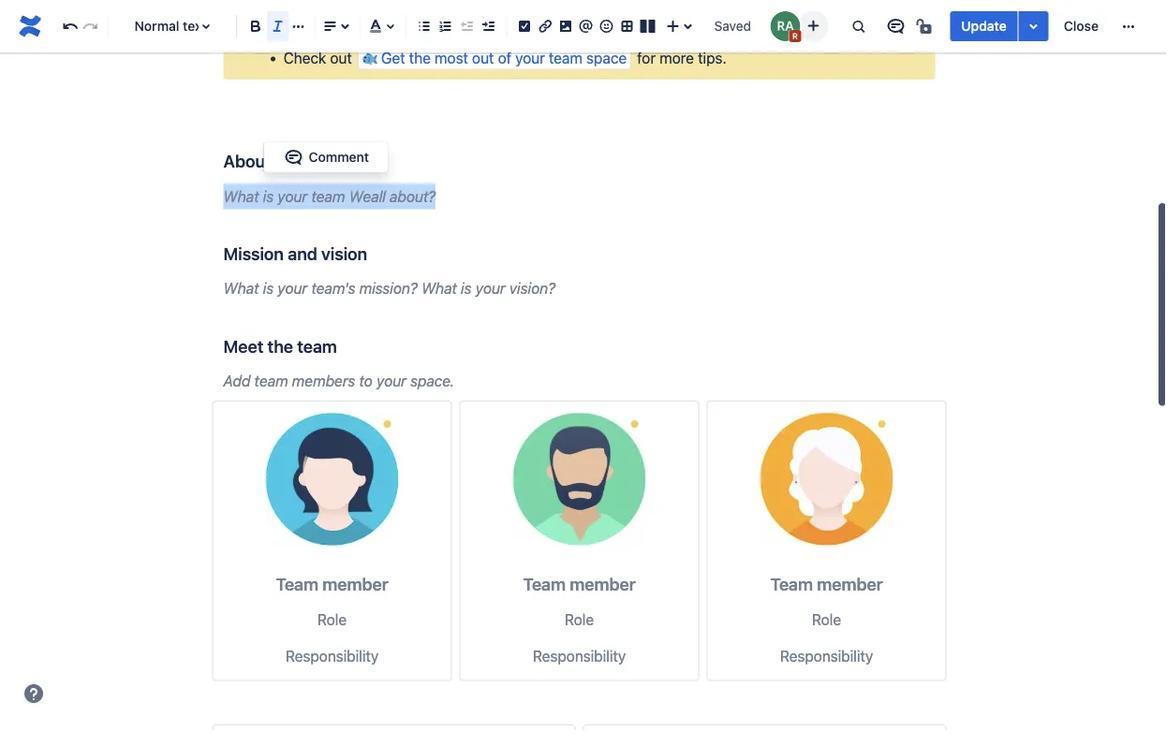 Task type: describe. For each thing, give the bounding box(es) containing it.
out inside button
[[472, 49, 494, 67]]

tips.
[[698, 49, 727, 67]]

normal text
[[135, 18, 207, 34]]

confluence image
[[15, 11, 45, 41]]

the for meet
[[268, 337, 293, 357]]

invite to edit image
[[802, 15, 825, 37]]

mission
[[223, 244, 284, 264]]

mission and vision
[[223, 244, 367, 264]]

find and replace image
[[847, 15, 870, 37]]

1 team from the left
[[276, 575, 319, 595]]

is for team's
[[263, 280, 274, 298]]

table image
[[616, 15, 639, 37]]

team's
[[311, 280, 356, 298]]

meet
[[223, 337, 264, 357]]

undo ⌘z image
[[59, 15, 81, 37]]

align left image
[[319, 15, 342, 37]]

3 team member from the left
[[771, 575, 883, 595]]

layouts image
[[637, 15, 659, 37]]

your right the to
[[377, 372, 407, 390]]

2 team from the left
[[523, 575, 566, 595]]

your left vision?
[[476, 280, 506, 298]]

3 responsibility from the left
[[780, 648, 874, 666]]

add team members to your space.
[[223, 372, 455, 390]]

bullet list ⌘⇧8 image
[[413, 15, 436, 37]]

of
[[498, 49, 512, 67]]

3 role from the left
[[812, 611, 842, 629]]

2 role from the left
[[565, 611, 594, 629]]

about?
[[390, 187, 436, 205]]

redo ⌘⇧z image
[[79, 15, 102, 37]]

1 role from the left
[[318, 611, 347, 629]]

for
[[637, 49, 656, 67]]

team down comment button
[[311, 187, 345, 205]]

1 responsibility from the left
[[286, 648, 379, 666]]

comment icon image
[[885, 15, 907, 37]]

your down comment icon
[[278, 187, 308, 205]]

editable content region
[[194, 0, 966, 732]]

space
[[587, 49, 627, 67]]

vision?
[[510, 280, 556, 298]]

text
[[183, 18, 207, 34]]

get the most out of your team space button
[[358, 46, 632, 70]]

close
[[1064, 18, 1099, 34]]

team up members
[[297, 337, 337, 357]]

indent tab image
[[477, 15, 499, 37]]

vision
[[321, 244, 367, 264]]

is left vision?
[[461, 280, 472, 298]]

update
[[962, 18, 1007, 34]]

adjust update settings image
[[1023, 15, 1045, 37]]

more
[[660, 49, 694, 67]]

comment image
[[283, 146, 305, 168]]

most
[[435, 49, 468, 67]]

1 member from the left
[[323, 575, 389, 595]]

ruby anderson image
[[771, 11, 801, 41]]

add
[[223, 372, 251, 390]]

action item image
[[513, 15, 536, 37]]

2 member from the left
[[570, 575, 636, 595]]

mention image
[[575, 15, 598, 37]]

weall
[[349, 187, 386, 205]]

outdent ⇧tab image
[[456, 15, 478, 37]]

3 team from the left
[[771, 575, 813, 595]]

bold ⌘b image
[[245, 15, 267, 37]]



Task type: vqa. For each thing, say whether or not it's contained in the screenshot.
the topmost 'of'
no



Task type: locate. For each thing, give the bounding box(es) containing it.
comment button
[[271, 146, 381, 168]]

1 horizontal spatial out
[[472, 49, 494, 67]]

2 out from the left
[[472, 49, 494, 67]]

team
[[276, 575, 319, 595], [523, 575, 566, 595], [771, 575, 813, 595]]

1 horizontal spatial team
[[523, 575, 566, 595]]

more image
[[1118, 15, 1140, 37]]

what down mission
[[223, 280, 259, 298]]

close button
[[1053, 11, 1110, 41]]

the right meet in the top of the page
[[268, 337, 293, 357]]

1 horizontal spatial member
[[570, 575, 636, 595]]

responsibility
[[286, 648, 379, 666], [533, 648, 626, 666], [780, 648, 874, 666]]

what is your team's mission? what is your vision?
[[223, 280, 556, 298]]

saved
[[715, 18, 752, 34]]

for more tips.
[[634, 49, 727, 67]]

0 horizontal spatial member
[[323, 575, 389, 595]]

check
[[283, 49, 326, 67]]

0 horizontal spatial team
[[276, 575, 319, 595]]

and
[[288, 244, 317, 264]]

2 team member from the left
[[523, 575, 636, 595]]

0 horizontal spatial the
[[268, 337, 293, 357]]

your
[[515, 49, 545, 67], [278, 187, 308, 205], [278, 280, 308, 298], [476, 280, 506, 298], [377, 372, 407, 390]]

out
[[330, 49, 352, 67], [472, 49, 494, 67]]

:fish: image
[[363, 50, 378, 65], [363, 50, 378, 65]]

3 member from the left
[[817, 575, 883, 595]]

link image
[[534, 15, 556, 37]]

2 horizontal spatial team member
[[771, 575, 883, 595]]

team member
[[276, 575, 389, 595], [523, 575, 636, 595], [771, 575, 883, 595]]

the right get
[[409, 49, 431, 67]]

2 horizontal spatial member
[[817, 575, 883, 595]]

confluence image
[[15, 11, 45, 41]]

the for get
[[409, 49, 431, 67]]

italic ⌘i image
[[267, 15, 289, 37]]

0 horizontal spatial out
[[330, 49, 352, 67]]

what down about
[[223, 187, 259, 205]]

what right the mission?
[[422, 280, 457, 298]]

mission?
[[359, 280, 418, 298]]

out down align left image
[[330, 49, 352, 67]]

what for what is your team weall about?
[[223, 187, 259, 205]]

1 team member from the left
[[276, 575, 389, 595]]

out left of
[[472, 49, 494, 67]]

normal
[[135, 18, 179, 34]]

meet the team
[[223, 337, 337, 357]]

2 horizontal spatial team
[[771, 575, 813, 595]]

to
[[359, 372, 373, 390]]

numbered list ⌘⇧7 image
[[434, 15, 457, 37]]

what is your team weall about?
[[223, 187, 436, 205]]

1 horizontal spatial the
[[409, 49, 431, 67]]

help image
[[22, 683, 45, 706]]

1 horizontal spatial role
[[565, 611, 594, 629]]

what for what is your team's mission? what is your vision?
[[223, 280, 259, 298]]

check out
[[283, 49, 356, 67]]

no restrictions image
[[915, 15, 937, 37]]

emoji image
[[596, 15, 618, 37]]

0 vertical spatial the
[[409, 49, 431, 67]]

members
[[292, 372, 355, 390]]

2 responsibility from the left
[[533, 648, 626, 666]]

team inside button
[[549, 49, 583, 67]]

0 horizontal spatial role
[[318, 611, 347, 629]]

role
[[318, 611, 347, 629], [565, 611, 594, 629], [812, 611, 842, 629]]

team down 'add image, video, or file'
[[549, 49, 583, 67]]

comment
[[309, 149, 369, 165]]

your down mission and vision
[[278, 280, 308, 298]]

is down about
[[263, 187, 274, 205]]

your inside button
[[515, 49, 545, 67]]

2 horizontal spatial responsibility
[[780, 648, 874, 666]]

is for team
[[263, 187, 274, 205]]

1 vertical spatial the
[[268, 337, 293, 357]]

1 out from the left
[[330, 49, 352, 67]]

2 horizontal spatial role
[[812, 611, 842, 629]]

about
[[223, 151, 271, 171]]

member
[[323, 575, 389, 595], [570, 575, 636, 595], [817, 575, 883, 595]]

normal text button
[[116, 6, 229, 47]]

your right of
[[515, 49, 545, 67]]

is
[[263, 187, 274, 205], [263, 280, 274, 298], [461, 280, 472, 298]]

get
[[381, 49, 405, 67]]

space.
[[410, 372, 455, 390]]

the
[[409, 49, 431, 67], [268, 337, 293, 357]]

is down mission
[[263, 280, 274, 298]]

team
[[549, 49, 583, 67], [311, 187, 345, 205], [297, 337, 337, 357], [254, 372, 288, 390]]

0 horizontal spatial team member
[[276, 575, 389, 595]]

1 horizontal spatial responsibility
[[533, 648, 626, 666]]

add image, video, or file image
[[555, 15, 577, 37]]

get the most out of your team space
[[381, 49, 627, 67]]

1 horizontal spatial team member
[[523, 575, 636, 595]]

the inside button
[[409, 49, 431, 67]]

update button
[[950, 11, 1018, 41]]

0 horizontal spatial responsibility
[[286, 648, 379, 666]]

more formatting image
[[287, 15, 310, 37]]

what
[[223, 187, 259, 205], [223, 280, 259, 298], [422, 280, 457, 298]]

team right add
[[254, 372, 288, 390]]



